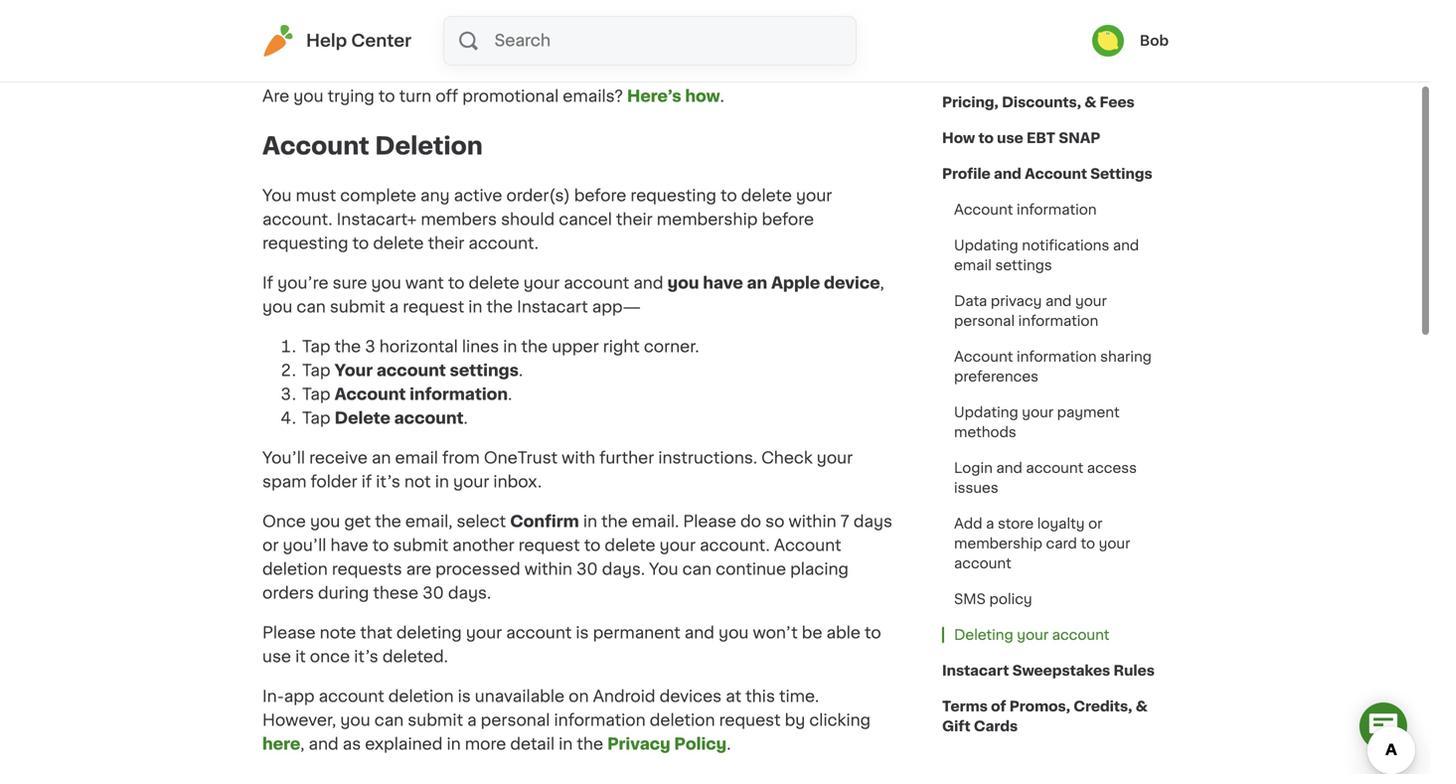 Task type: locate. For each thing, give the bounding box(es) containing it.
delete inside in the email. please do so within 7 days or you'll have to submit another request to delete your account. account deletion requests are processed within 30 days. you can continue placing orders during these 30 days.
[[605, 537, 655, 553]]

email
[[954, 258, 992, 272], [395, 450, 438, 466]]

must
[[296, 188, 336, 204]]

please inside in the email. please do so within 7 days or you'll have to submit another request to delete your account. account deletion requests are processed within 30 days. you can continue placing orders during these 30 days.
[[683, 514, 736, 530]]

how to use ebt snap link
[[942, 120, 1100, 156]]

within left 7
[[789, 514, 836, 530]]

1 vertical spatial submit
[[393, 537, 448, 553]]

you down email.
[[649, 561, 678, 577]]

add a store loyalty or membership card to your account link
[[942, 506, 1169, 581]]

instructions.
[[658, 450, 757, 466]]

0 vertical spatial have
[[703, 275, 743, 291]]

a right add
[[986, 517, 994, 531]]

before right "order(s)"
[[574, 188, 626, 204]]

1 tap from the top
[[302, 339, 330, 355]]

your right check
[[817, 450, 853, 466]]

0 vertical spatial here
[[588, 49, 626, 65]]

30 down are
[[422, 585, 444, 601]]

can inside in the email. please do so within 7 days or you'll have to submit another request to delete your account. account deletion requests are processed within 30 days. you can continue placing orders during these 30 days.
[[682, 561, 712, 577]]

you up as
[[340, 712, 370, 728]]

1 vertical spatial request
[[518, 537, 580, 553]]

center
[[351, 32, 411, 49]]

0 horizontal spatial membership
[[262, 49, 369, 65]]

email inside "updating notifications and email settings"
[[954, 258, 992, 272]]

a inside in-app account deletion is unavailable on android devices at this time. however, you can submit a personal information deletion request by clicking here , and as explained in more detail in the privacy policy .
[[467, 712, 477, 728]]

check your spam folder if it's not in your inbox.
[[262, 450, 853, 490]]

here link
[[262, 736, 300, 752]]

account up sweepstakes
[[1052, 628, 1109, 642]]

submit
[[330, 299, 385, 315], [393, 537, 448, 553], [408, 712, 463, 728]]

request
[[403, 299, 464, 315], [518, 537, 580, 553], [719, 712, 781, 728]]

updating up 'methods'
[[954, 405, 1018, 419]]

cancel down "order(s)"
[[559, 211, 612, 227]]

information up account information sharing preferences link
[[1018, 314, 1098, 328]]

0 horizontal spatial requesting
[[262, 235, 348, 251]]

account up sms policy
[[954, 557, 1011, 570]]

account up delete
[[334, 386, 406, 402]]

2 horizontal spatial deletion
[[650, 712, 715, 728]]

1 vertical spatial &
[[1136, 700, 1148, 714]]

in inside tap the 3 horizontal lines in the upper right corner. tap your account settings . tap account information . tap delete account .
[[503, 339, 517, 355]]

2 vertical spatial membership
[[954, 537, 1042, 551]]

is left permanent
[[576, 625, 589, 641]]

in inside check your spam folder if it's not in your inbox.
[[435, 474, 449, 490]]

at
[[726, 689, 741, 704]]

requesting down here's how link
[[630, 188, 716, 204]]

are for are you trying to turn off promotional emails? here's how .
[[262, 88, 289, 104]]

2 horizontal spatial request
[[719, 712, 781, 728]]

and right the privacy
[[1045, 294, 1072, 308]]

1 vertical spatial within
[[524, 561, 572, 577]]

0 horizontal spatial &
[[1084, 95, 1096, 109]]

1 horizontal spatial within
[[789, 514, 836, 530]]

membership
[[262, 49, 369, 65], [657, 211, 758, 227], [954, 537, 1042, 551]]

. up onetrust
[[519, 363, 523, 378]]

have
[[703, 275, 743, 291], [330, 537, 368, 553]]

it's right if in the left bottom of the page
[[376, 474, 400, 490]]

the left privacy
[[577, 736, 603, 752]]

an
[[747, 275, 767, 291], [372, 450, 391, 466]]

information
[[1017, 203, 1097, 217], [1018, 314, 1098, 328], [1017, 350, 1097, 364], [410, 386, 508, 402], [554, 712, 646, 728]]

, you can submit a request in the instacart app—
[[262, 275, 884, 315]]

you inside "please note that deleting your account is permanent and you won't be able to use it once it's deleted."
[[719, 625, 749, 641]]

1 vertical spatial their
[[428, 235, 464, 251]]

0 vertical spatial is
[[576, 625, 589, 641]]

your inside you must complete any active order(s) before requesting to delete your account.
[[796, 188, 832, 204]]

2 are from the top
[[262, 88, 289, 104]]

a inside add a store loyalty or membership card to your account
[[986, 517, 994, 531]]

instacart+ inside the instacart+ members should cancel their membership before requesting to delete their account.
[[337, 211, 417, 227]]

orders
[[262, 585, 314, 601]]

2 horizontal spatial membership
[[954, 537, 1042, 551]]

updating for methods
[[954, 405, 1018, 419]]

the down are you looking to cancel your upcoming monthly or yearly
[[506, 49, 533, 65]]

information inside "data privacy and your personal information"
[[1018, 314, 1098, 328]]

1 vertical spatial are
[[262, 88, 289, 104]]

1 vertical spatial account.
[[468, 235, 539, 251]]

ebt
[[1027, 131, 1055, 145]]

0 horizontal spatial have
[[330, 537, 368, 553]]

add
[[954, 517, 982, 531]]

0 vertical spatial &
[[1084, 95, 1096, 109]]

1 horizontal spatial membership
[[657, 211, 758, 227]]

cancel up renewal?
[[410, 25, 464, 41]]

account up the placing
[[774, 537, 841, 553]]

1 horizontal spatial ,
[[880, 275, 884, 291]]

0 horizontal spatial personal
[[481, 712, 550, 728]]

2 horizontal spatial account.
[[700, 537, 770, 553]]

is up more on the bottom left of page
[[458, 689, 471, 704]]

you inside ", you can submit a request in the instacart app—"
[[262, 299, 292, 315]]

and right permanent
[[684, 625, 714, 641]]

1 horizontal spatial email
[[954, 258, 992, 272]]

account inside tap the 3 horizontal lines in the upper right corner. tap your account settings . tap account information . tap delete account .
[[334, 386, 406, 402]]

snap
[[1059, 131, 1100, 145]]

their down members
[[428, 235, 464, 251]]

folder
[[311, 474, 357, 490]]

you left won't
[[719, 625, 749, 641]]

2 vertical spatial deletion
[[650, 712, 715, 728]]

membership inside add a store loyalty or membership card to your account
[[954, 537, 1042, 551]]

how
[[685, 88, 720, 104]]

deletion inside in the email. please do so within 7 days or you'll have to submit another request to delete your account. account deletion requests are processed within 30 days. you can continue placing orders during these 30 days.
[[262, 561, 328, 577]]

. up from
[[464, 410, 468, 426]]

1 vertical spatial deletion
[[388, 689, 454, 704]]

1 vertical spatial days.
[[448, 585, 491, 601]]

unavailable
[[475, 689, 564, 704]]

be
[[802, 625, 822, 641]]

personal inside in-app account deletion is unavailable on android devices at this time. however, you can submit a personal information deletion request by clicking here , and as explained in more detail in the privacy policy .
[[481, 712, 550, 728]]

1 horizontal spatial you
[[649, 561, 678, 577]]

30
[[576, 561, 598, 577], [422, 585, 444, 601]]

have for you'll
[[330, 537, 368, 553]]

, inside ", you can submit a request in the instacart app—"
[[880, 275, 884, 291]]

deletion down deleted.
[[388, 689, 454, 704]]

1 vertical spatial requesting
[[262, 235, 348, 251]]

email for from
[[395, 450, 438, 466]]

sharing
[[1100, 350, 1152, 364]]

information inside in-app account deletion is unavailable on android devices at this time. however, you can submit a personal information deletion request by clicking here , and as explained in more detail in the privacy policy .
[[554, 712, 646, 728]]

2 vertical spatial or
[[262, 537, 279, 553]]

updating inside "updating notifications and email settings"
[[954, 239, 1018, 252]]

0 vertical spatial instacart+
[[736, 25, 822, 41]]

deleting
[[954, 628, 1013, 642]]

account inside add a store loyalty or membership card to your account
[[954, 557, 1011, 570]]

to
[[390, 25, 406, 41], [379, 88, 395, 104], [978, 131, 994, 145], [720, 188, 737, 204], [352, 235, 369, 251], [448, 275, 465, 291], [1081, 537, 1095, 551], [372, 537, 389, 553], [584, 537, 601, 553], [865, 625, 881, 641]]

1 horizontal spatial request
[[518, 537, 580, 553]]

account. inside you must complete any active order(s) before requesting to delete your account.
[[262, 211, 332, 227]]

0 horizontal spatial request
[[403, 299, 464, 315]]

1 vertical spatial or
[[1088, 517, 1102, 531]]

off
[[435, 88, 458, 104]]

1 horizontal spatial account.
[[468, 235, 539, 251]]

use inside "please note that deleting your account is permanent and you won't be able to use it once it's deleted."
[[262, 649, 291, 665]]

gift
[[942, 719, 971, 733]]

the right get
[[375, 514, 401, 530]]

0 vertical spatial can
[[297, 299, 326, 315]]

please left do
[[683, 514, 736, 530]]

cancel
[[410, 25, 464, 41], [559, 211, 612, 227]]

it's inside check your spam folder if it's not in your inbox.
[[376, 474, 400, 490]]

is inside "please note that deleting your account is permanent and you won't be able to use it once it's deleted."
[[576, 625, 589, 641]]

0 vertical spatial request
[[403, 299, 464, 315]]

card
[[1046, 537, 1077, 551]]

1 horizontal spatial instacart+
[[736, 25, 822, 41]]

can inside in-app account deletion is unavailable on android devices at this time. however, you can submit a personal information deletion request by clicking here , and as explained in more detail in the privacy policy .
[[374, 712, 404, 728]]

1 horizontal spatial their
[[616, 211, 653, 227]]

account
[[564, 275, 629, 291], [376, 363, 446, 378], [394, 410, 464, 426], [1026, 461, 1083, 475], [954, 557, 1011, 570], [506, 625, 572, 641], [1052, 628, 1109, 642], [319, 689, 384, 704]]

instacart image
[[262, 25, 294, 57]]

can inside ", you can submit a request in the instacart app—"
[[297, 299, 326, 315]]

have inside in the email. please do so within 7 days or you'll have to submit another request to delete your account. account deletion requests are processed within 30 days. you can continue placing orders during these 30 days.
[[330, 537, 368, 553]]

1 horizontal spatial use
[[997, 131, 1023, 145]]

that
[[360, 625, 392, 641]]

here down however,
[[262, 736, 300, 752]]

personal down unavailable
[[481, 712, 550, 728]]

in the email. please do so within 7 days or you'll have to submit another request to delete your account. account deletion requests are processed within 30 days. you can continue placing orders during these 30 days.
[[262, 514, 892, 601]]

you left the must
[[262, 188, 292, 204]]

0 vertical spatial please
[[683, 514, 736, 530]]

how to use ebt snap
[[942, 131, 1100, 145]]

1 horizontal spatial a
[[467, 712, 477, 728]]

are left help
[[262, 25, 289, 41]]

store
[[998, 517, 1034, 531]]

account
[[262, 134, 369, 158], [1025, 167, 1087, 181], [954, 203, 1013, 217], [954, 350, 1013, 364], [334, 386, 406, 402], [774, 537, 841, 553]]

2 horizontal spatial can
[[682, 561, 712, 577]]

3 tap from the top
[[302, 386, 330, 402]]

before inside you must complete any active order(s) before requesting to delete your account.
[[574, 188, 626, 204]]

and inside "please note that deleting your account is permanent and you won't be able to use it once it's deleted."
[[684, 625, 714, 641]]

deletion up orders
[[262, 561, 328, 577]]

1 vertical spatial before
[[762, 211, 814, 227]]

submit up explained
[[408, 712, 463, 728]]

account down ebt
[[1025, 167, 1087, 181]]

1 vertical spatial it's
[[354, 649, 378, 665]]

or down once
[[262, 537, 279, 553]]

, right apple
[[880, 275, 884, 291]]

instacart+ down complete at the left top of page
[[337, 211, 417, 227]]

email up the data at the right top
[[954, 258, 992, 272]]

can down you're
[[297, 299, 326, 315]]

2 horizontal spatial or
[[1088, 517, 1102, 531]]

Search search field
[[492, 17, 856, 65]]

0 horizontal spatial 30
[[422, 585, 444, 601]]

2 horizontal spatial a
[[986, 517, 994, 531]]

0 horizontal spatial email
[[395, 450, 438, 466]]

submit down once you get the email, select confirm
[[393, 537, 448, 553]]

membership inside the instacart+ members should cancel their membership before requesting to delete their account.
[[657, 211, 758, 227]]

updating down account information
[[954, 239, 1018, 252]]

1 vertical spatial is
[[458, 689, 471, 704]]

1 vertical spatial please
[[262, 625, 316, 641]]

delete up apple
[[741, 188, 792, 204]]

2 updating from the top
[[954, 405, 1018, 419]]

corner.
[[644, 339, 699, 355]]

0 vertical spatial email
[[954, 258, 992, 272]]

days. down email.
[[602, 561, 645, 577]]

1 horizontal spatial requesting
[[630, 188, 716, 204]]

0 vertical spatial requesting
[[630, 188, 716, 204]]

3
[[365, 339, 375, 355]]

to inside the instacart+ members should cancel their membership before requesting to delete their account.
[[352, 235, 369, 251]]

policy
[[989, 592, 1032, 606]]

another
[[452, 537, 514, 553]]

account inside login and account access issues
[[1026, 461, 1083, 475]]

check
[[761, 450, 813, 466]]

within down confirm
[[524, 561, 572, 577]]

to inside "please note that deleting your account is permanent and you won't be able to use it once it's deleted."
[[865, 625, 881, 641]]

you inside you must complete any active order(s) before requesting to delete your account.
[[262, 188, 292, 204]]

deleting
[[396, 625, 462, 641]]

right
[[603, 339, 640, 355]]

1 are from the top
[[262, 25, 289, 41]]

settings down "lines"
[[450, 363, 519, 378]]

1 vertical spatial email
[[395, 450, 438, 466]]

use left ebt
[[997, 131, 1023, 145]]

days. down processed
[[448, 585, 491, 601]]

information down data privacy and your personal information link
[[1017, 350, 1097, 364]]

are down instacart icon
[[262, 88, 289, 104]]

0 vertical spatial updating
[[954, 239, 1018, 252]]

a up more on the bottom left of page
[[467, 712, 477, 728]]

0 horizontal spatial their
[[428, 235, 464, 251]]

please up it
[[262, 625, 316, 641]]

instacart+ for instacart+ membership
[[736, 25, 822, 41]]

a up horizontal at left
[[389, 299, 399, 315]]

discounts,
[[1002, 95, 1081, 109]]

request down this
[[719, 712, 781, 728]]

have down get
[[330, 537, 368, 553]]

cancel inside the instacart+ members should cancel their membership before requesting to delete their account.
[[559, 211, 612, 227]]

0 vertical spatial their
[[616, 211, 653, 227]]

0 horizontal spatial please
[[262, 625, 316, 641]]

0 horizontal spatial can
[[297, 299, 326, 315]]

your down updating notifications and email settings "link"
[[1075, 294, 1107, 308]]

0 horizontal spatial instacart
[[517, 299, 588, 315]]

terms of promos, credits, & gift cards
[[942, 700, 1148, 733]]

with
[[562, 450, 595, 466]]

can up explained
[[374, 712, 404, 728]]

instacart down if you're sure you want to delete your account and you have an apple device
[[517, 299, 588, 315]]

your inside in the email. please do so within 7 days or you'll have to submit another request to delete your account. account deletion requests are processed within 30 days. you can continue placing orders during these 30 days.
[[660, 537, 696, 553]]

confirm
[[510, 514, 579, 530]]

are for are you looking to cancel your upcoming monthly or yearly
[[262, 25, 289, 41]]

delete
[[334, 410, 390, 426]]

2 vertical spatial request
[[719, 712, 781, 728]]

instacart sweepstakes rules
[[942, 664, 1155, 678]]

0 horizontal spatial or
[[262, 537, 279, 553]]

is inside in-app account deletion is unavailable on android devices at this time. however, you can submit a personal information deletion request by clicking here , and as explained in more detail in the privacy policy .
[[458, 689, 471, 704]]

1 vertical spatial membership
[[657, 211, 758, 227]]

updating inside updating your payment methods
[[954, 405, 1018, 419]]

personal down the data at the right top
[[954, 314, 1015, 328]]

trying
[[328, 88, 374, 104]]

1 horizontal spatial settings
[[995, 258, 1052, 272]]

. down 'monthly'
[[626, 49, 630, 65]]

0 vertical spatial a
[[389, 299, 399, 315]]

in right not
[[435, 474, 449, 490]]

0 vertical spatial personal
[[954, 314, 1015, 328]]

1 horizontal spatial cancel
[[559, 211, 612, 227]]

the left email.
[[601, 514, 628, 530]]

and right login
[[996, 461, 1022, 475]]

your inside "please note that deleting your account is permanent and you won't be able to use it once it's deleted."
[[466, 625, 502, 641]]

onetrust
[[484, 450, 558, 466]]

app—
[[592, 299, 641, 315]]

in right "lines"
[[503, 339, 517, 355]]

& left fees
[[1084, 95, 1096, 109]]

0 vertical spatial instacart
[[517, 299, 588, 315]]

1 horizontal spatial &
[[1136, 700, 1148, 714]]

your up instacart sweepstakes rules 'link'
[[1017, 628, 1049, 642]]

settings inside "updating notifications and email settings"
[[995, 258, 1052, 272]]

before up apple
[[762, 211, 814, 227]]

1 updating from the top
[[954, 239, 1018, 252]]

0 horizontal spatial here
[[262, 736, 300, 752]]

in inside ", you can submit a request in the instacart app—"
[[468, 299, 482, 315]]

in
[[468, 299, 482, 315], [503, 339, 517, 355], [435, 474, 449, 490], [583, 514, 597, 530], [447, 736, 461, 752], [559, 736, 573, 752]]

here down 'monthly'
[[588, 49, 626, 65]]

1 vertical spatial you
[[649, 561, 678, 577]]

delete inside you must complete any active order(s) before requesting to delete your account.
[[741, 188, 792, 204]]

before inside the instacart+ members should cancel their membership before requesting to delete their account.
[[762, 211, 814, 227]]

30 down confirm
[[576, 561, 598, 577]]

account. inside in the email. please do so within 7 days or you'll have to submit another request to delete your account. account deletion requests are processed within 30 days. you can continue placing orders during these 30 days.
[[700, 537, 770, 553]]

your down account information sharing preferences
[[1022, 405, 1053, 419]]

account. for members
[[468, 235, 539, 251]]

instacart
[[517, 299, 588, 315], [942, 664, 1009, 678]]

you
[[262, 188, 292, 204], [649, 561, 678, 577]]

in up "lines"
[[468, 299, 482, 315]]

account up from
[[394, 410, 464, 426]]

0 vertical spatial you
[[262, 188, 292, 204]]

requesting inside the instacart+ members should cancel their membership before requesting to delete their account.
[[262, 235, 348, 251]]

0 horizontal spatial ,
[[300, 736, 305, 752]]

0 vertical spatial settings
[[995, 258, 1052, 272]]

1 vertical spatial can
[[682, 561, 712, 577]]

account. down should
[[468, 235, 539, 251]]

the inside ", you can submit a request in the instacart app—"
[[486, 299, 513, 315]]

of
[[991, 700, 1006, 714]]

. down 'yearly'
[[720, 88, 724, 104]]

account inside in the email. please do so within 7 days or you'll have to submit another request to delete your account. account deletion requests are processed within 30 days. you can continue placing orders during these 30 days.
[[774, 537, 841, 553]]

or left 'yearly'
[[662, 25, 679, 41]]

explained
[[365, 736, 443, 752]]

request inside in-app account deletion is unavailable on android devices at this time. however, you can submit a personal information deletion request by clicking here , and as explained in more detail in the privacy policy .
[[719, 712, 781, 728]]

1 vertical spatial cancel
[[559, 211, 612, 227]]

requesting up you're
[[262, 235, 348, 251]]

settings inside tap the 3 horizontal lines in the upper right corner. tap your account settings . tap account information . tap delete account .
[[450, 363, 519, 378]]

deleted.
[[382, 649, 448, 665]]

please
[[683, 514, 736, 530], [262, 625, 316, 641]]

instacart+ right 'yearly'
[[736, 25, 822, 41]]

0 horizontal spatial a
[[389, 299, 399, 315]]

horizontal
[[379, 339, 458, 355]]

instacart down the deleting
[[942, 664, 1009, 678]]

and right "notifications"
[[1113, 239, 1139, 252]]

your right card
[[1099, 537, 1130, 551]]

delete down email.
[[605, 537, 655, 553]]

requesting inside you must complete any active order(s) before requesting to delete your account.
[[630, 188, 716, 204]]

0 vertical spatial cancel
[[410, 25, 464, 41]]

& down 'rules'
[[1136, 700, 1148, 714]]

and inside login and account access issues
[[996, 461, 1022, 475]]

1 horizontal spatial before
[[762, 211, 814, 227]]

instacart+ inside instacart+ membership
[[736, 25, 822, 41]]

1 horizontal spatial can
[[374, 712, 404, 728]]

0 horizontal spatial settings
[[450, 363, 519, 378]]

terms
[[942, 700, 988, 714]]

0 horizontal spatial is
[[458, 689, 471, 704]]

sms policy link
[[942, 581, 1044, 617]]

not
[[404, 474, 431, 490]]

in left more on the bottom left of page
[[447, 736, 461, 752]]

, inside in-app account deletion is unavailable on android devices at this time. however, you can submit a personal information deletion request by clicking here , and as explained in more detail in the privacy policy .
[[300, 736, 305, 752]]

0 vertical spatial or
[[662, 25, 679, 41]]

account. inside the instacart+ members should cancel their membership before requesting to delete their account.
[[468, 235, 539, 251]]

1 vertical spatial here
[[262, 736, 300, 752]]

and left as
[[309, 736, 339, 752]]

1 vertical spatial settings
[[450, 363, 519, 378]]

processed
[[435, 561, 520, 577]]

settings up the privacy
[[995, 258, 1052, 272]]

1 horizontal spatial personal
[[954, 314, 1015, 328]]

1 horizontal spatial an
[[747, 275, 767, 291]]

1 horizontal spatial please
[[683, 514, 736, 530]]

account up unavailable
[[506, 625, 572, 641]]

2 vertical spatial a
[[467, 712, 477, 728]]

0 vertical spatial membership
[[262, 49, 369, 65]]

once
[[262, 514, 306, 530]]

monthly
[[592, 25, 658, 41]]

0 vertical spatial days.
[[602, 561, 645, 577]]

your down email.
[[660, 537, 696, 553]]

information inside account information sharing preferences
[[1017, 350, 1097, 364]]

information down on
[[554, 712, 646, 728]]

a
[[389, 299, 399, 315], [986, 517, 994, 531], [467, 712, 477, 728]]

0 horizontal spatial account.
[[262, 211, 332, 227]]

0 horizontal spatial you
[[262, 188, 292, 204]]

however,
[[262, 712, 336, 728]]

as
[[343, 736, 361, 752]]

you right the sure at the left of page
[[371, 275, 401, 291]]

information down "lines"
[[410, 386, 508, 402]]



Task type: vqa. For each thing, say whether or not it's contained in the screenshot.
request
yes



Task type: describe. For each thing, give the bounding box(es) containing it.
account. for must
[[262, 211, 332, 227]]

. up the you'll receive an email from onetrust with further instructions.
[[508, 386, 512, 402]]

delete inside the instacart+ members should cancel their membership before requesting to delete their account.
[[373, 235, 424, 251]]

here's how link
[[627, 88, 720, 104]]

deleting your account
[[954, 628, 1109, 642]]

1 horizontal spatial days.
[[602, 561, 645, 577]]

you left looking
[[293, 25, 324, 41]]

follow
[[447, 49, 502, 65]]

your up follow in the left of the page
[[468, 25, 504, 41]]

apple
[[771, 275, 820, 291]]

account inside "please note that deleting your account is permanent and you won't be able to use it once it's deleted."
[[506, 625, 572, 641]]

upcoming
[[508, 25, 588, 41]]

the inside in-app account deletion is unavailable on android devices at this time. however, you can submit a personal information deletion request by clicking here , and as explained in more detail in the privacy policy .
[[577, 736, 603, 752]]

continue
[[716, 561, 786, 577]]

a inside ", you can submit a request in the instacart app—"
[[389, 299, 399, 315]]

have for you
[[703, 275, 743, 291]]

promotional
[[462, 88, 559, 104]]

account down horizontal at left
[[376, 363, 446, 378]]

personal inside "data privacy and your personal information"
[[954, 314, 1015, 328]]

membership for instacart+
[[657, 211, 758, 227]]

add a store loyalty or membership card to your account
[[954, 517, 1130, 570]]

able
[[826, 625, 861, 641]]

in inside in the email. please do so within 7 days or you'll have to submit another request to delete your account. account deletion requests are processed within 30 days. you can continue placing orders during these 30 days.
[[583, 514, 597, 530]]

you'll
[[262, 450, 305, 466]]

and inside in-app account deletion is unavailable on android devices at this time. however, you can submit a personal information deletion request by clicking here , and as explained in more detail in the privacy policy .
[[309, 736, 339, 752]]

requesting for you must complete any active order(s) before requesting to delete your account.
[[630, 188, 716, 204]]

renewal? follow the steps here .
[[369, 49, 630, 65]]

requesting for instacart+ members should cancel their membership before requesting to delete their account.
[[262, 235, 348, 251]]

here inside in-app account deletion is unavailable on android devices at this time. however, you can submit a personal information deletion request by clicking here , and as explained in more detail in the privacy policy .
[[262, 736, 300, 752]]

information up "notifications"
[[1017, 203, 1097, 217]]

it's inside "please note that deleting your account is permanent and you won't be able to use it once it's deleted."
[[354, 649, 378, 665]]

profile
[[942, 167, 991, 181]]

if
[[361, 474, 372, 490]]

account up the must
[[262, 134, 369, 158]]

instacart+ membership link
[[262, 25, 822, 65]]

preferences
[[954, 370, 1038, 384]]

login and account access issues link
[[942, 450, 1169, 506]]

0 vertical spatial 30
[[576, 561, 598, 577]]

account inside in-app account deletion is unavailable on android devices at this time. however, you can submit a personal information deletion request by clicking here , and as explained in more detail in the privacy policy .
[[319, 689, 384, 704]]

account up app—
[[564, 275, 629, 291]]

by
[[785, 712, 805, 728]]

submit inside in-app account deletion is unavailable on android devices at this time. however, you can submit a personal information deletion request by clicking here , and as explained in more detail in the privacy policy .
[[408, 712, 463, 728]]

further
[[599, 450, 654, 466]]

. inside in-app account deletion is unavailable on android devices at this time. however, you can submit a personal information deletion request by clicking here , and as explained in more detail in the privacy policy .
[[727, 736, 731, 752]]

you left trying
[[293, 88, 324, 104]]

requests
[[332, 561, 402, 577]]

or inside add a store loyalty or membership card to your account
[[1088, 517, 1102, 531]]

help center link
[[262, 25, 411, 57]]

information inside tap the 3 horizontal lines in the upper right corner. tap your account settings . tap account information . tap delete account .
[[410, 386, 508, 402]]

bob
[[1140, 34, 1169, 48]]

pricing, discounts, & fees
[[942, 95, 1135, 109]]

request inside ", you can submit a request in the instacart app—"
[[403, 299, 464, 315]]

access
[[1087, 461, 1137, 475]]

0 horizontal spatial within
[[524, 561, 572, 577]]

updating notifications and email settings link
[[942, 228, 1169, 283]]

instacart+ membership
[[262, 25, 822, 65]]

from
[[442, 450, 480, 466]]

are
[[406, 561, 431, 577]]

clicking
[[809, 712, 871, 728]]

how
[[942, 131, 975, 145]]

if you're sure you want to delete your account and you have an apple device
[[262, 275, 880, 291]]

4 tap from the top
[[302, 410, 330, 426]]

once you get the email, select confirm
[[262, 514, 579, 530]]

your down from
[[453, 474, 489, 490]]

email,
[[405, 514, 453, 530]]

email for settings
[[954, 258, 992, 272]]

instacart+ for instacart+ members should cancel their membership before requesting to delete their account.
[[337, 211, 417, 227]]

instacart inside 'link'
[[942, 664, 1009, 678]]

7
[[840, 514, 849, 530]]

policy
[[674, 736, 727, 752]]

you'll
[[283, 537, 326, 553]]

0 vertical spatial within
[[789, 514, 836, 530]]

updating for email
[[954, 239, 1018, 252]]

0 horizontal spatial an
[[372, 450, 391, 466]]

devices
[[660, 689, 722, 704]]

notifications
[[1022, 239, 1109, 252]]

are you looking to cancel your upcoming monthly or yearly
[[262, 25, 736, 41]]

& inside the terms of promos, credits, & gift cards
[[1136, 700, 1148, 714]]

during
[[318, 585, 369, 601]]

membership inside instacart+ membership
[[262, 49, 369, 65]]

1 horizontal spatial or
[[662, 25, 679, 41]]

account information link
[[942, 192, 1109, 228]]

submit inside in the email. please do so within 7 days or you'll have to submit another request to delete your account. account deletion requests are processed within 30 days. you can continue placing orders during these 30 days.
[[393, 537, 448, 553]]

you inside in-app account deletion is unavailable on android devices at this time. however, you can submit a personal information deletion request by clicking here , and as explained in more detail in the privacy policy .
[[340, 712, 370, 728]]

you up corner.
[[667, 275, 699, 291]]

you up "you'll" on the left bottom
[[310, 514, 340, 530]]

the left 3
[[334, 339, 361, 355]]

in right detail
[[559, 736, 573, 752]]

your inside updating your payment methods
[[1022, 405, 1053, 419]]

login and account access issues
[[954, 461, 1137, 495]]

and inside "updating notifications and email settings"
[[1113, 239, 1139, 252]]

the left upper
[[521, 339, 548, 355]]

looking
[[328, 25, 386, 41]]

do
[[740, 514, 761, 530]]

help
[[306, 32, 347, 49]]

instacart inside ", you can submit a request in the instacart app—"
[[517, 299, 588, 315]]

follow the steps here link
[[447, 49, 626, 65]]

device
[[824, 275, 880, 291]]

and up app—
[[633, 275, 663, 291]]

days
[[853, 514, 892, 530]]

deleting your account link
[[942, 617, 1121, 653]]

more
[[465, 736, 506, 752]]

cards
[[974, 719, 1018, 733]]

you'll receive an email from onetrust with further instructions.
[[262, 450, 761, 466]]

before for order(s)
[[574, 188, 626, 204]]

submit inside ", you can submit a request in the instacart app—"
[[330, 299, 385, 315]]

1 horizontal spatial here
[[588, 49, 626, 65]]

your down the instacart+ members should cancel their membership before requesting to delete their account.
[[523, 275, 560, 291]]

to inside you must complete any active order(s) before requesting to delete your account.
[[720, 188, 737, 204]]

request inside in the email. please do so within 7 days or you'll have to submit another request to delete your account. account deletion requests are processed within 30 days. you can continue placing orders during these 30 days.
[[518, 537, 580, 553]]

user avatar image
[[1092, 25, 1124, 57]]

membership for add
[[954, 537, 1042, 551]]

deletion
[[375, 134, 483, 158]]

account inside account information sharing preferences
[[954, 350, 1013, 364]]

account information sharing preferences link
[[942, 339, 1169, 395]]

& inside pricing, discounts, & fees link
[[1084, 95, 1096, 109]]

your inside "data privacy and your personal information"
[[1075, 294, 1107, 308]]

steps
[[537, 49, 584, 65]]

the inside in the email. please do so within 7 days or you'll have to submit another request to delete your account. account deletion requests are processed within 30 days. you can continue placing orders during these 30 days.
[[601, 514, 628, 530]]

1 vertical spatial 30
[[422, 585, 444, 601]]

account down profile in the right top of the page
[[954, 203, 1013, 217]]

this
[[745, 689, 775, 704]]

and down how to use ebt snap at the right top of the page
[[994, 167, 1021, 181]]

0 horizontal spatial days.
[[448, 585, 491, 601]]

yearly
[[683, 25, 732, 41]]

fees
[[1100, 95, 1135, 109]]

payment
[[1057, 405, 1120, 419]]

order(s)
[[506, 188, 570, 204]]

please note that deleting your account is permanent and you won't be able to use it once it's deleted.
[[262, 625, 881, 665]]

delete up "lines"
[[469, 275, 519, 291]]

promos,
[[1009, 700, 1070, 714]]

updating your payment methods link
[[942, 395, 1169, 450]]

account deletion
[[262, 134, 483, 158]]

app
[[284, 689, 315, 704]]

time.
[[779, 689, 819, 704]]

upper
[[552, 339, 599, 355]]

and inside "data privacy and your personal information"
[[1045, 294, 1072, 308]]

complete
[[340, 188, 416, 204]]

0 vertical spatial an
[[747, 275, 767, 291]]

to inside add a store loyalty or membership card to your account
[[1081, 537, 1095, 551]]

0 horizontal spatial cancel
[[410, 25, 464, 41]]

updating your payment methods
[[954, 405, 1120, 439]]

placing
[[790, 561, 849, 577]]

your inside add a store loyalty or membership card to your account
[[1099, 537, 1130, 551]]

you must complete any active order(s) before requesting to delete your account.
[[262, 188, 832, 227]]

tap the 3 horizontal lines in the upper right corner. tap your account settings . tap account information . tap delete account .
[[302, 339, 699, 426]]

in-
[[262, 689, 284, 704]]

should
[[501, 211, 555, 227]]

1 horizontal spatial deletion
[[388, 689, 454, 704]]

profile and account settings link
[[942, 156, 1152, 192]]

profile and account settings
[[942, 167, 1152, 181]]

you inside in the email. please do so within 7 days or you'll have to submit another request to delete your account. account deletion requests are processed within 30 days. you can continue placing orders during these 30 days.
[[649, 561, 678, 577]]

methods
[[954, 425, 1016, 439]]

please inside "please note that deleting your account is permanent and you won't be able to use it once it's deleted."
[[262, 625, 316, 641]]

or inside in the email. please do so within 7 days or you'll have to submit another request to delete your account. account deletion requests are processed within 30 days. you can continue placing orders during these 30 days.
[[262, 537, 279, 553]]

before for membership
[[762, 211, 814, 227]]

renewal?
[[373, 49, 443, 65]]

2 tap from the top
[[302, 363, 330, 378]]



